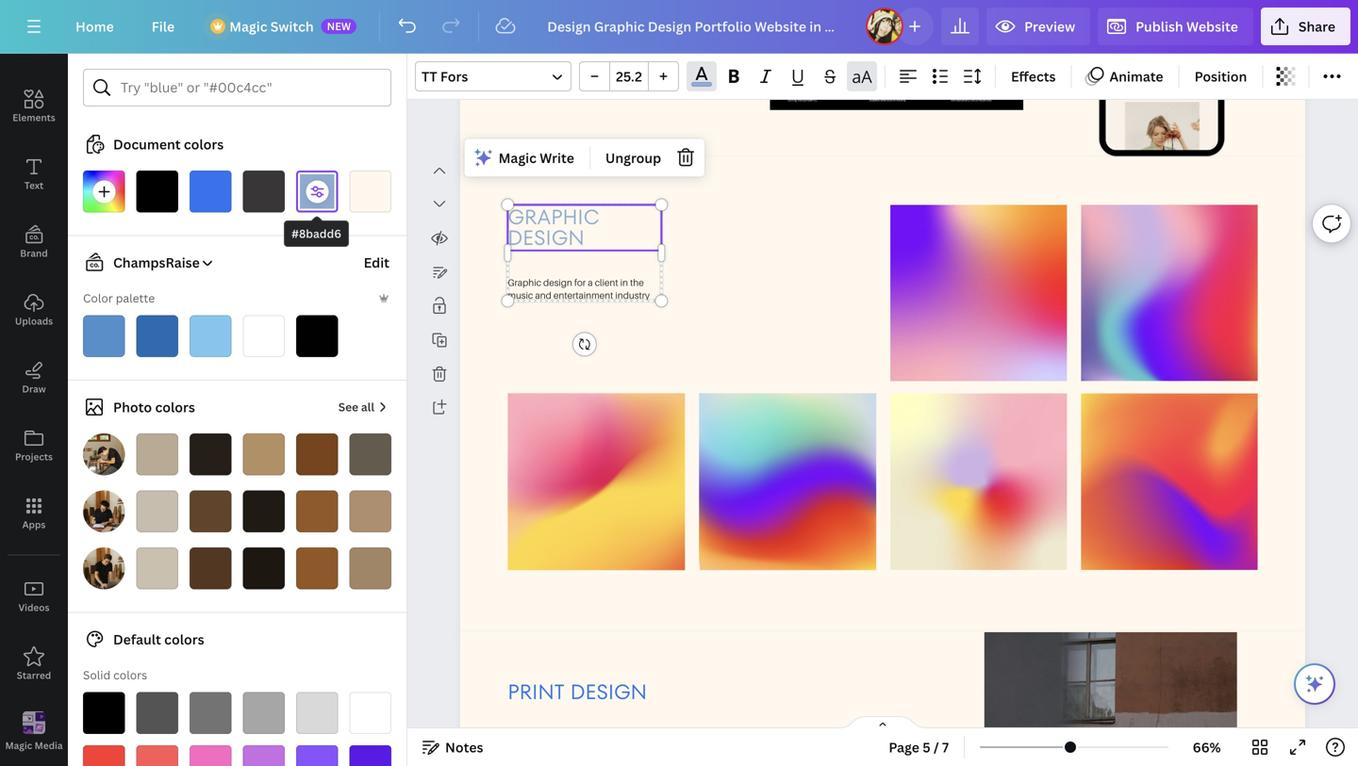 Task type: locate. For each thing, give the bounding box(es) containing it.
share button
[[1261, 8, 1351, 45]]

#945721 image
[[296, 491, 338, 533], [296, 491, 338, 533]]

preview button
[[987, 8, 1090, 45]]

66% button
[[1176, 733, 1237, 763]]

– – number field
[[616, 67, 642, 85]]

0 vertical spatial magic
[[229, 17, 267, 35]]

see all
[[338, 399, 374, 415]]

#cbbfac image
[[136, 548, 178, 590]]

#2273f3 image
[[190, 171, 232, 213], [190, 171, 232, 213]]

#cbbfac image
[[136, 548, 178, 590]]

magenta #cb6ce6 image
[[243, 746, 285, 767]]

#1e1611 image
[[243, 548, 285, 590], [243, 548, 285, 590]]

page 5 / 7
[[889, 739, 949, 757]]

design up and
[[543, 277, 572, 288]]

magic left media in the bottom left of the page
[[5, 740, 32, 752]]

#b28e6d image
[[349, 491, 391, 533]]

purple #8c52ff image
[[296, 746, 338, 767]]

starred button
[[0, 631, 68, 699]]

a
[[588, 277, 593, 288]]

animate
[[1110, 67, 1163, 85]]

#010101 image
[[296, 315, 338, 357]]

1 vertical spatial #8badd6 image
[[296, 171, 338, 213]]

group
[[579, 61, 679, 91]]

#a58463 image
[[349, 548, 391, 590], [349, 548, 391, 590]]

light gray #d9d9d9 image
[[296, 693, 338, 735]]

0 horizontal spatial #8badd6 image
[[296, 171, 338, 213]]

1 vertical spatial design
[[543, 277, 572, 288]]

file button
[[137, 8, 190, 45]]

edit
[[364, 254, 390, 272]]

#654227 image
[[190, 491, 232, 533], [190, 491, 232, 533]]

#4890cd image
[[83, 315, 125, 357], [83, 315, 125, 357]]

for
[[574, 277, 586, 288]]

magic
[[229, 17, 267, 35], [499, 149, 537, 167], [5, 740, 32, 752]]

/
[[934, 739, 939, 757]]

white #ffffff image
[[349, 693, 391, 735], [349, 693, 391, 735]]

#8badd6 image up #8badd6
[[296, 171, 338, 213]]

videos button
[[0, 563, 68, 631]]

gray #737373 image
[[190, 693, 232, 735]]

#166bb5 image
[[136, 315, 178, 357], [136, 315, 178, 357]]

effects
[[1011, 67, 1056, 85]]

text button
[[0, 141, 68, 208]]

entertainment
[[554, 290, 613, 301]]

magic inside button
[[499, 149, 537, 167]]

colors
[[184, 135, 224, 153], [155, 398, 195, 416], [164, 631, 204, 649], [113, 668, 147, 683]]

notes
[[445, 739, 483, 757]]

#ffffff image
[[243, 315, 285, 357], [243, 315, 285, 357]]

page 5 / 7 button
[[881, 733, 956, 763]]

0 horizontal spatial magic
[[5, 740, 32, 752]]

violet #5e17eb image
[[349, 746, 391, 767]]

#655b4d image
[[349, 434, 391, 476], [349, 434, 391, 476]]

media
[[35, 740, 63, 752]]

black #000000 image
[[83, 693, 125, 735]]

colors right 'photo'
[[155, 398, 195, 416]]

new
[[327, 19, 351, 33]]

magic inside button
[[5, 740, 32, 752]]

#c7bcad image
[[136, 491, 178, 533]]

colors for default colors
[[164, 631, 204, 649]]

color
[[83, 290, 113, 306]]

home
[[75, 17, 114, 35]]

magenta #cb6ce6 image
[[243, 746, 285, 767]]

#bbaa92 image
[[136, 434, 178, 476], [136, 434, 178, 476]]

dark gray #545454 image
[[136, 693, 178, 735], [136, 693, 178, 735]]

magic media button
[[0, 699, 68, 767]]

tt fors
[[422, 67, 468, 85]]

1 horizontal spatial magic
[[229, 17, 267, 35]]

bright red #ff3131 image
[[83, 746, 125, 767]]

2 horizontal spatial magic
[[499, 149, 537, 167]]

design right print
[[570, 678, 647, 707]]

design
[[508, 224, 584, 253], [543, 277, 572, 288], [570, 678, 647, 707]]

2 vertical spatial magic
[[5, 740, 32, 752]]

colors for solid colors
[[113, 668, 147, 683]]

#271e18 image
[[190, 434, 232, 476]]

#b78f61 image
[[243, 434, 285, 476], [243, 434, 285, 476]]

website
[[1187, 17, 1238, 35]]

and
[[535, 290, 552, 301]]

magic left "write"
[[499, 149, 537, 167]]

#7c4214 image
[[296, 434, 338, 476], [296, 434, 338, 476]]

brand button
[[0, 208, 68, 276]]

file
[[152, 17, 175, 35]]

magic inside main menu bar
[[229, 17, 267, 35]]

#8badd6 image down design title text box
[[692, 82, 712, 87]]

magic write
[[499, 149, 574, 167]]

champsraise button
[[75, 251, 215, 274]]

color palette
[[83, 290, 155, 306]]

solid
[[83, 668, 111, 683]]

#96561f image
[[296, 548, 338, 590], [296, 548, 338, 590]]

colors right document
[[184, 135, 224, 153]]

magic for magic switch
[[229, 17, 267, 35]]

#010101 image
[[296, 315, 338, 357]]

#393636 image
[[243, 171, 285, 213]]

#75c6ef image
[[190, 315, 232, 357]]

#000000 image
[[136, 171, 178, 213], [136, 171, 178, 213]]

#8badd6 image up #8badd6
[[296, 171, 338, 213]]

7
[[942, 739, 949, 757]]

animate button
[[1079, 61, 1171, 91]]

starred
[[17, 670, 51, 682]]

brand
[[20, 247, 48, 260]]

text
[[24, 179, 43, 192]]

colors right default
[[164, 631, 204, 649]]

notes button
[[415, 733, 491, 763]]

coral red #ff5757 image
[[136, 746, 178, 767]]

1 horizontal spatial #8badd6 image
[[692, 82, 712, 87]]

gray #a6a6a6 image
[[243, 693, 285, 735]]

#8badd6 image
[[692, 82, 712, 87], [296, 171, 338, 213]]

home link
[[60, 8, 129, 45]]

bright red #ff3131 image
[[83, 746, 125, 767]]

gray #a6a6a6 image
[[243, 693, 285, 735]]

pink #ff66c4 image
[[190, 746, 232, 767]]

magic left switch
[[229, 17, 267, 35]]

draw
[[22, 383, 46, 396]]

ungroup button
[[598, 143, 669, 173]]

#211913 image
[[243, 491, 285, 533], [243, 491, 285, 533]]

design inside "graphic design"
[[508, 224, 584, 253]]

#573620 image
[[190, 548, 232, 590], [190, 548, 232, 590]]

magic media
[[5, 740, 63, 752]]

position button
[[1187, 61, 1255, 91]]

design button
[[0, 5, 68, 73]]

document
[[113, 135, 181, 153]]

graphic
[[508, 277, 541, 288]]

1 vertical spatial magic
[[499, 149, 537, 167]]

design up graphic
[[508, 224, 584, 253]]

violet #5e17eb image
[[349, 746, 391, 767]]

#8badd6 image
[[692, 82, 712, 87], [296, 171, 338, 213]]

all
[[361, 399, 374, 415]]

in
[[620, 277, 628, 288]]

#c7bcad image
[[136, 491, 178, 533]]

magic write button
[[468, 143, 582, 173]]

magic for magic media
[[5, 740, 32, 752]]

design for graphic
[[543, 277, 572, 288]]

#75c6ef image
[[190, 315, 232, 357]]

0 vertical spatial design
[[508, 224, 584, 253]]

design for graphic
[[508, 224, 584, 253]]

design inside graphic design for a client in the music and entertainment industry
[[543, 277, 572, 288]]

elements button
[[0, 73, 68, 141]]

#fff8ed image
[[349, 171, 391, 213], [349, 171, 391, 213]]

add a new color image
[[83, 171, 125, 213]]

tt fors button
[[415, 61, 572, 91]]

2 vertical spatial design
[[570, 678, 647, 707]]

#8badd6 image down design title text box
[[692, 82, 712, 87]]

0 vertical spatial #8badd6 image
[[692, 82, 712, 87]]

design
[[18, 43, 50, 56]]

colors right solid
[[113, 668, 147, 683]]

uploads
[[15, 315, 53, 328]]

videos
[[18, 602, 49, 614]]



Task type: vqa. For each thing, say whether or not it's contained in the screenshot.
Pro button
no



Task type: describe. For each thing, give the bounding box(es) containing it.
preview
[[1024, 17, 1075, 35]]

publish website button
[[1098, 8, 1253, 45]]

switch
[[270, 17, 314, 35]]

gray #737373 image
[[190, 693, 232, 735]]

#271e18 image
[[190, 434, 232, 476]]

write
[[540, 149, 574, 167]]

fors
[[440, 67, 468, 85]]

black #000000 image
[[83, 693, 125, 735]]

1 horizontal spatial #8badd6 image
[[692, 82, 712, 87]]

#b28e6d image
[[349, 491, 391, 533]]

elements
[[13, 111, 55, 124]]

graphic design
[[508, 203, 600, 253]]

photo
[[113, 398, 152, 416]]

print
[[508, 678, 564, 707]]

purple #8c52ff image
[[296, 746, 338, 767]]

default
[[113, 631, 161, 649]]

print design
[[508, 678, 647, 707]]

solid colors
[[83, 668, 147, 683]]

ungroup
[[605, 149, 661, 167]]

add a new color image
[[83, 171, 125, 213]]

projects button
[[0, 412, 68, 480]]

0 horizontal spatial #8badd6 image
[[296, 171, 338, 213]]

design for print
[[570, 678, 647, 707]]

document colors
[[113, 135, 224, 153]]

effects button
[[1004, 61, 1063, 91]]

photo colors
[[113, 398, 195, 416]]

pink #ff66c4 image
[[190, 746, 232, 767]]

the
[[630, 277, 644, 288]]

see
[[338, 399, 358, 415]]

main menu bar
[[0, 0, 1358, 54]]

position
[[1195, 67, 1247, 85]]

graphic
[[508, 203, 600, 232]]

industry
[[615, 290, 650, 301]]

light gray #d9d9d9 image
[[296, 693, 338, 735]]

share
[[1299, 17, 1335, 35]]

apps
[[22, 519, 46, 531]]

Design title text field
[[532, 8, 858, 45]]

palette
[[116, 290, 155, 306]]

page
[[889, 739, 919, 757]]

uploads button
[[0, 276, 68, 344]]

Try "blue" or "#00c4cc" search field
[[121, 70, 379, 106]]

canva assistant image
[[1303, 673, 1326, 696]]

show pages image
[[838, 716, 928, 731]]

client
[[595, 277, 618, 288]]

#393636 image
[[243, 171, 285, 213]]

magic for magic write
[[499, 149, 537, 167]]

colors for document colors
[[184, 135, 224, 153]]

see all button
[[336, 389, 391, 426]]

publish website
[[1136, 17, 1238, 35]]

5
[[923, 739, 931, 757]]

#8badd6
[[291, 226, 341, 241]]

champsraise
[[113, 254, 200, 272]]

music
[[508, 290, 533, 301]]

magic switch
[[229, 17, 314, 35]]

default colors
[[113, 631, 204, 649]]

side panel tab list
[[0, 5, 68, 767]]

projects
[[15, 451, 53, 464]]

coral red #ff5757 image
[[136, 746, 178, 767]]

apps button
[[0, 480, 68, 548]]

1 vertical spatial #8badd6 image
[[296, 171, 338, 213]]

graphic design for a client in the music and entertainment industry
[[508, 277, 650, 301]]

draw button
[[0, 344, 68, 412]]

colors for photo colors
[[155, 398, 195, 416]]

66%
[[1193, 739, 1221, 757]]

tt
[[422, 67, 437, 85]]

0 vertical spatial #8badd6 image
[[692, 82, 712, 87]]

publish
[[1136, 17, 1183, 35]]

edit button
[[362, 244, 391, 282]]



